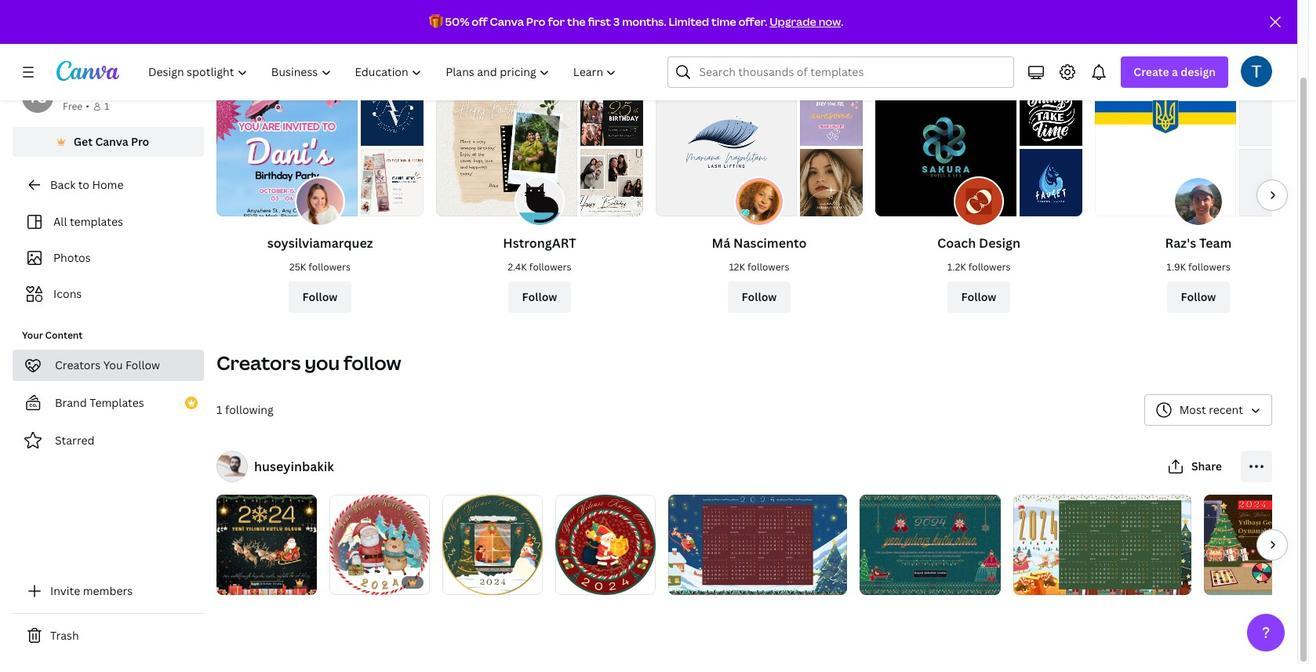 Task type: describe. For each thing, give the bounding box(es) containing it.
share button
[[1160, 451, 1235, 482]]

the
[[567, 14, 586, 29]]

most
[[1180, 402, 1207, 417]]

get canva pro button
[[13, 127, 204, 157]]

back to home
[[50, 177, 124, 192]]

follow button for hstrongart
[[508, 282, 571, 313]]

follow
[[344, 350, 401, 376]]

7 group from the left
[[1014, 489, 1192, 595]]

share
[[1192, 459, 1222, 474]]

schultz's
[[88, 82, 136, 97]]

back
[[50, 177, 75, 192]]

photos
[[53, 250, 91, 265]]

recent
[[1209, 402, 1244, 417]]

•
[[86, 100, 89, 113]]

back to home link
[[13, 169, 204, 201]]

photos link
[[22, 243, 195, 273]]

icons
[[53, 286, 82, 301]]

all
[[53, 214, 67, 229]]

creators for creators you'll love
[[217, 34, 301, 60]]

follow for má nascimento
[[742, 289, 777, 304]]

nascimento
[[734, 234, 807, 252]]

off
[[472, 14, 488, 29]]

free •
[[63, 100, 89, 113]]

home
[[92, 177, 124, 192]]

creators you'll love
[[217, 34, 398, 60]]

tara schultz's team element
[[22, 81, 53, 113]]

time
[[712, 14, 736, 29]]

pro inside button
[[131, 134, 149, 149]]

your content
[[22, 329, 83, 342]]

4 group from the left
[[556, 489, 656, 595]]

1.2k
[[948, 260, 967, 274]]

follow right you
[[126, 358, 160, 373]]

brand templates link
[[13, 387, 204, 419]]

raz's team
[[1166, 234, 1232, 252]]

3
[[613, 14, 620, 29]]

most recent
[[1180, 402, 1244, 417]]

free
[[63, 100, 83, 113]]

trash link
[[13, 621, 204, 652]]

Most recent button
[[1145, 395, 1273, 426]]

you
[[305, 350, 340, 376]]

coach
[[938, 234, 976, 252]]

6 group from the left
[[860, 489, 1001, 595]]

creators for creators you follow
[[55, 358, 101, 373]]

love
[[358, 34, 398, 60]]

get canva pro
[[73, 134, 149, 149]]

you
[[103, 358, 123, 373]]

hstrongart link
[[503, 234, 577, 252]]

huseyinbakik link
[[254, 458, 334, 475]]

1 following
[[217, 402, 274, 417]]

invite
[[50, 584, 80, 599]]

50%
[[445, 14, 470, 29]]

months.
[[622, 14, 667, 29]]

follow button for má nascimento
[[728, 282, 791, 313]]

templates
[[70, 214, 123, 229]]

má nascimento
[[712, 234, 807, 252]]

creators you follow
[[217, 350, 401, 376]]

soysilviamarquez
[[267, 234, 373, 252]]

icons link
[[22, 279, 195, 309]]

tara schultz's team image
[[22, 81, 53, 113]]

creators you follow link
[[13, 350, 204, 381]]

create a design
[[1134, 64, 1216, 79]]

get
[[73, 134, 93, 149]]

brand templates
[[55, 395, 144, 410]]

for
[[548, 14, 565, 29]]

follow button for soysilviamarquez
[[289, 282, 352, 313]]

5 group from the left
[[669, 489, 847, 595]]

followers for coach design
[[969, 260, 1011, 274]]

3 group from the left
[[443, 489, 543, 595]]

canva inside get canva pro button
[[95, 134, 128, 149]]

now
[[819, 14, 841, 29]]

design
[[1181, 64, 1216, 79]]

🎁 50% off canva pro for the first 3 months. limited time offer. upgrade now .
[[429, 14, 844, 29]]

trash
[[50, 628, 79, 643]]

raz's team link
[[1166, 234, 1232, 252]]

25k
[[290, 260, 306, 274]]

25k followers
[[290, 260, 351, 274]]



Task type: vqa. For each thing, say whether or not it's contained in the screenshot.


Task type: locate. For each thing, give the bounding box(es) containing it.
canva right get
[[95, 134, 128, 149]]

1 horizontal spatial pro
[[526, 14, 546, 29]]

12k
[[729, 260, 745, 274]]

1 for 1 following
[[217, 402, 222, 417]]

creators left you'll
[[217, 34, 301, 60]]

templates
[[90, 395, 144, 410]]

invite members button
[[13, 576, 204, 607]]

soysilviamarquez link
[[267, 234, 373, 252]]

followers for soysilviamarquez
[[309, 260, 351, 274]]

2 group from the left
[[330, 489, 430, 595]]

creators you follow
[[55, 358, 160, 373]]

pro left for
[[526, 14, 546, 29]]

tara
[[63, 82, 85, 97]]

0 horizontal spatial 1
[[104, 100, 109, 113]]

2.4k followers
[[508, 260, 572, 274]]

team
[[139, 82, 166, 97]]

design
[[979, 234, 1021, 252]]

followers for má nascimento
[[748, 260, 790, 274]]

3 follow button from the left
[[728, 282, 791, 313]]

follow button down 1.9k followers
[[1168, 282, 1230, 313]]

1.9k
[[1167, 260, 1187, 274]]

canva
[[490, 14, 524, 29], [95, 134, 128, 149]]

team
[[1200, 234, 1232, 252]]

followers down soysilviamarquez
[[309, 260, 351, 274]]

create
[[1134, 64, 1170, 79]]

1 follow button from the left
[[289, 282, 352, 313]]

follow button for coach design
[[948, 282, 1011, 313]]

follow for hstrongart
[[522, 289, 557, 304]]

followers for hstrongart
[[530, 260, 572, 274]]

.
[[841, 14, 844, 29]]

follow button down 2.4k followers
[[508, 282, 571, 313]]

🎁
[[429, 14, 443, 29]]

follow
[[303, 289, 338, 304], [522, 289, 557, 304], [742, 289, 777, 304], [962, 289, 997, 304], [1181, 289, 1217, 304], [126, 358, 160, 373]]

follow down 25k followers
[[303, 289, 338, 304]]

0 vertical spatial 1
[[104, 100, 109, 113]]

pro
[[526, 14, 546, 29], [131, 134, 149, 149]]

starred
[[55, 433, 95, 448]]

you'll
[[305, 34, 355, 60]]

follow for raz's team
[[1181, 289, 1217, 304]]

tara schultz image
[[1241, 56, 1273, 87]]

2 followers from the left
[[530, 260, 572, 274]]

follow down 12k followers at the right
[[742, 289, 777, 304]]

follow button down 25k followers
[[289, 282, 352, 313]]

invite members
[[50, 584, 133, 599]]

1 horizontal spatial 1
[[217, 402, 222, 417]]

huseyinbakik
[[254, 458, 334, 475]]

follow down 2.4k followers
[[522, 289, 557, 304]]

hstrongart
[[503, 234, 577, 252]]

1 horizontal spatial canva
[[490, 14, 524, 29]]

follow for coach design
[[962, 289, 997, 304]]

5 followers from the left
[[1189, 260, 1231, 274]]

offer.
[[739, 14, 768, 29]]

upgrade now button
[[770, 14, 841, 29]]

None search field
[[668, 56, 1015, 88]]

starred link
[[13, 425, 204, 457]]

0 horizontal spatial pro
[[131, 134, 149, 149]]

0 horizontal spatial canva
[[95, 134, 128, 149]]

tara schultz's team
[[63, 82, 166, 97]]

followers down design
[[969, 260, 1011, 274]]

follow for soysilviamarquez
[[303, 289, 338, 304]]

creators up following
[[217, 350, 301, 376]]

0 vertical spatial pro
[[526, 14, 546, 29]]

all templates link
[[22, 207, 195, 237]]

creators for creators you follow
[[217, 350, 301, 376]]

follow button
[[289, 282, 352, 313], [508, 282, 571, 313], [728, 282, 791, 313], [948, 282, 1011, 313], [1168, 282, 1230, 313]]

follow down 1.2k followers
[[962, 289, 997, 304]]

coach design
[[938, 234, 1021, 252]]

top level navigation element
[[138, 56, 630, 88]]

followers down nascimento
[[748, 260, 790, 274]]

first
[[588, 14, 611, 29]]

12k followers
[[729, 260, 790, 274]]

creators
[[217, 34, 301, 60], [217, 350, 301, 376], [55, 358, 101, 373]]

1 vertical spatial pro
[[131, 134, 149, 149]]

raz's
[[1166, 234, 1197, 252]]

limited
[[669, 14, 709, 29]]

followers
[[309, 260, 351, 274], [530, 260, 572, 274], [748, 260, 790, 274], [969, 260, 1011, 274], [1189, 260, 1231, 274]]

follow button down 12k followers at the right
[[728, 282, 791, 313]]

content
[[45, 329, 83, 342]]

0 vertical spatial canva
[[490, 14, 524, 29]]

all templates
[[53, 214, 123, 229]]

follow button down 1.2k followers
[[948, 282, 1011, 313]]

1.2k followers
[[948, 260, 1011, 274]]

1 vertical spatial canva
[[95, 134, 128, 149]]

pro down team
[[131, 134, 149, 149]]

1 vertical spatial 1
[[217, 402, 222, 417]]

coach design link
[[938, 234, 1021, 252]]

1 down schultz's
[[104, 100, 109, 113]]

4 followers from the left
[[969, 260, 1011, 274]]

your
[[22, 329, 43, 342]]

brand
[[55, 395, 87, 410]]

a
[[1172, 64, 1179, 79]]

má nascimento link
[[712, 234, 807, 252]]

to
[[78, 177, 89, 192]]

5 follow button from the left
[[1168, 282, 1230, 313]]

members
[[83, 584, 133, 599]]

4 follow button from the left
[[948, 282, 1011, 313]]

1.9k followers
[[1167, 260, 1231, 274]]

1 for 1
[[104, 100, 109, 113]]

creators down "content"
[[55, 358, 101, 373]]

canva right off
[[490, 14, 524, 29]]

1 followers from the left
[[309, 260, 351, 274]]

follow button for raz's team
[[1168, 282, 1230, 313]]

2.4k
[[508, 260, 527, 274]]

group
[[217, 489, 317, 595], [330, 489, 430, 595], [443, 489, 543, 595], [556, 489, 656, 595], [669, 489, 847, 595], [860, 489, 1001, 595], [1014, 489, 1192, 595]]

1
[[104, 100, 109, 113], [217, 402, 222, 417]]

1 left following
[[217, 402, 222, 417]]

follow down 1.9k followers
[[1181, 289, 1217, 304]]

upgrade
[[770, 14, 817, 29]]

followers for raz's team
[[1189, 260, 1231, 274]]

2 follow button from the left
[[508, 282, 571, 313]]

followers down the "team" on the top of page
[[1189, 260, 1231, 274]]

3 followers from the left
[[748, 260, 790, 274]]

má
[[712, 234, 731, 252]]

followers down "hstrongart" link
[[530, 260, 572, 274]]

create a design button
[[1122, 56, 1229, 88]]

Search search field
[[699, 57, 1005, 87]]

1 group from the left
[[217, 489, 317, 595]]

following
[[225, 402, 274, 417]]



